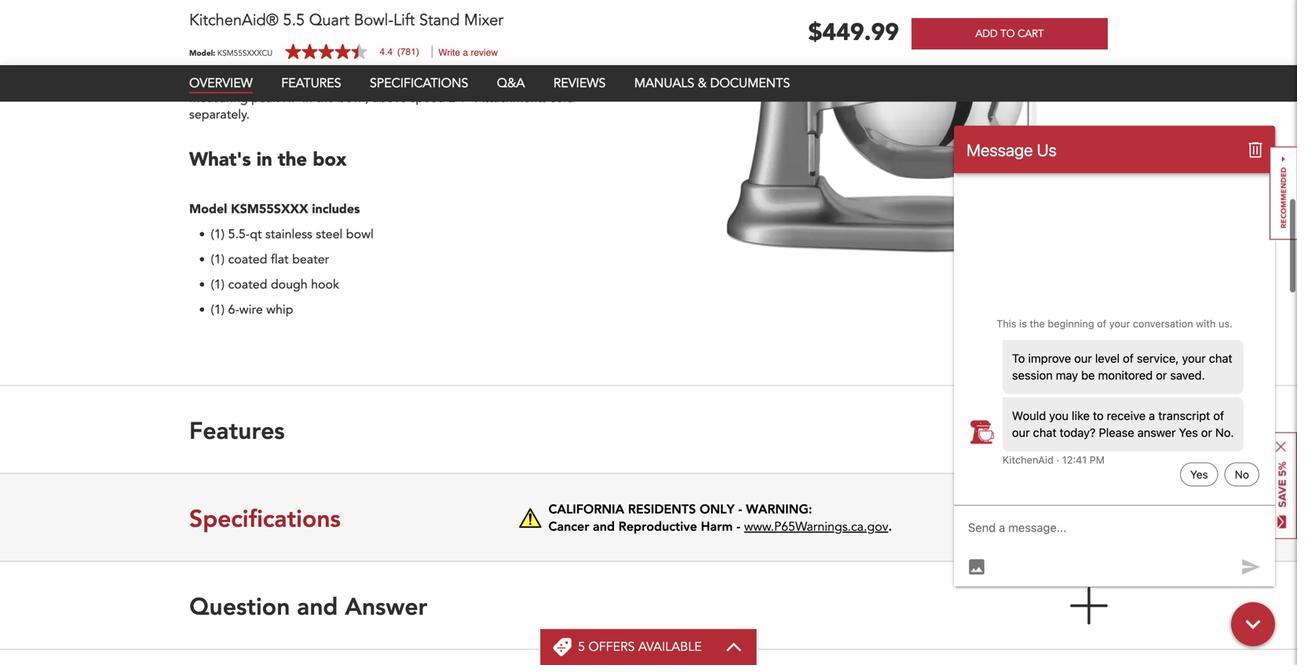 Task type: describe. For each thing, give the bounding box(es) containing it.
0 vertical spatial -
[[738, 501, 742, 517]]

0 vertical spatial  image
[[713, 0, 1052, 265]]

1 vertical spatial -
[[737, 518, 741, 535]]

6-
[[228, 301, 239, 319]]

wire
[[239, 301, 263, 319]]

4 (1) from the top
[[211, 301, 225, 319]]

available
[[638, 638, 702, 656]]

documents
[[710, 75, 790, 92]]

whip
[[266, 301, 293, 319]]

question
[[189, 591, 290, 621]]

bowl
[[346, 226, 374, 243]]

(781)
[[397, 46, 419, 57]]

beater
[[292, 251, 329, 268]]

reproductive
[[619, 518, 697, 535]]

lift
[[393, 9, 415, 31]]

offers
[[589, 638, 635, 656]]

5
[[578, 638, 585, 656]]

1 vertical spatial  image
[[519, 508, 542, 528]]

overview
[[189, 75, 253, 92]]

&
[[698, 75, 707, 92]]

q&a
[[497, 75, 525, 92]]

1 (1) from the top
[[211, 226, 225, 243]]

specifications link
[[370, 75, 468, 92]]

write a review button
[[438, 47, 498, 58]]

model
[[189, 201, 227, 218]]

1 coated from the top
[[228, 251, 267, 268]]

0 horizontal spatial and
[[297, 591, 338, 621]]

close image
[[1276, 442, 1286, 452]]

kitchenaid® 5.5 quart bowl-lift stand mixer
[[189, 9, 503, 31]]

california residents only - warning: cancer and reproductive harm - www.p65warnings.ca.gov .
[[549, 501, 892, 536]]

www.p65warnings.ca.gov link
[[744, 518, 889, 536]]

a
[[463, 47, 468, 58]]

1 horizontal spatial specifications
[[370, 75, 468, 92]]

q&a link
[[497, 75, 525, 92]]

steel
[[316, 226, 343, 243]]

sold
[[551, 90, 574, 107]]

5.5-
[[228, 226, 250, 243]]

question and answer
[[189, 591, 427, 621]]

stainless
[[265, 226, 312, 243]]

manuals
[[634, 75, 694, 92]]

ksm55sxxxcu
[[217, 48, 273, 58]]

the
[[278, 147, 307, 173]]

to
[[1001, 27, 1015, 41]]

manuals & documents link
[[634, 75, 790, 92]]

write
[[438, 47, 460, 58]]

reviews
[[554, 75, 606, 92]]

box
[[313, 147, 347, 173]]



Task type: locate. For each thing, give the bounding box(es) containing it.
answer
[[345, 591, 427, 621]]

-
[[738, 501, 742, 517], [737, 518, 741, 535]]

and down california at the left bottom of page
[[593, 518, 615, 535]]

specifications
[[370, 75, 468, 92], [189, 503, 341, 533]]

residents
[[628, 501, 696, 517]]

2 (1) from the top
[[211, 251, 225, 268]]

 image
[[713, 0, 1052, 265], [519, 508, 542, 528]]

in
[[257, 147, 272, 173]]

1
[[456, 88, 461, 101]]

hook
[[311, 276, 339, 293]]

4.4 (781)
[[380, 46, 419, 57]]

california
[[549, 501, 624, 517]]

harm
[[701, 518, 733, 535]]

separately.
[[189, 106, 250, 123]]

5.5
[[283, 9, 305, 31]]

www.p65warnings.ca.gov
[[744, 518, 889, 536]]

qt
[[250, 226, 262, 243]]

and inside california residents only - warning: cancer and reproductive harm - www.p65warnings.ca.gov .
[[593, 518, 615, 535]]

0 vertical spatial specifications
[[370, 75, 468, 92]]

2 coated from the top
[[228, 276, 267, 293]]

manuals & documents
[[634, 75, 790, 92]]

review
[[471, 47, 498, 58]]

0 horizontal spatial specifications
[[189, 503, 341, 533]]

cancer
[[549, 518, 589, 535]]

(1)
[[211, 226, 225, 243], [211, 251, 225, 268], [211, 276, 225, 293], [211, 301, 225, 319]]

.
[[889, 518, 892, 535]]

coated
[[228, 251, 267, 268], [228, 276, 267, 293]]

includes
[[312, 201, 360, 218]]

model: ksm55sxxxcu
[[189, 48, 273, 58]]

1 horizontal spatial and
[[593, 518, 615, 535]]

3 (1) from the top
[[211, 276, 225, 293]]

mixer
[[464, 9, 503, 31]]

.**attachments
[[461, 90, 547, 107]]

ksm55sxxx
[[231, 201, 308, 218]]

1 vertical spatial and
[[297, 591, 338, 621]]

kitchenaid®
[[189, 9, 279, 31]]

stand
[[419, 9, 460, 31]]

add to cart button
[[912, 18, 1108, 49]]

reviews link
[[554, 75, 606, 92]]

flat
[[271, 251, 289, 268]]

add to cart
[[976, 27, 1044, 41]]

only
[[700, 501, 735, 517]]

1 vertical spatial features
[[189, 415, 285, 445]]

what's in the box
[[189, 147, 347, 173]]

1 horizontal spatial  image
[[713, 0, 1052, 265]]

overview link
[[189, 75, 253, 93]]

add
[[976, 27, 998, 41]]

bowl-
[[354, 9, 393, 31]]

0 horizontal spatial  image
[[519, 508, 542, 528]]

warning:
[[746, 501, 812, 517]]

heading containing 5
[[578, 638, 702, 656]]

4.4
[[380, 46, 393, 57]]

features
[[281, 75, 341, 92], [189, 415, 285, 445]]

- right harm on the right of page
[[737, 518, 741, 535]]

heading
[[578, 638, 702, 656]]

1 vertical spatial coated
[[228, 276, 267, 293]]

coated down qt
[[228, 251, 267, 268]]

and
[[593, 518, 615, 535], [297, 591, 338, 621]]

recommendations image
[[1270, 146, 1297, 240]]

promo tag image
[[553, 638, 572, 657]]

$449.99
[[808, 16, 899, 49]]

write a review
[[438, 47, 498, 58]]

features link
[[281, 75, 341, 92]]

model ksm55sxxx includes (1) 5.5-qt stainless steel bowl (1) coated flat beater (1) coated dough hook (1) 6-wire whip
[[189, 201, 374, 319]]

0 vertical spatial coated
[[228, 251, 267, 268]]

.**attachments sold separately.
[[189, 90, 574, 123]]

model:
[[189, 48, 215, 58]]

cart
[[1018, 27, 1044, 41]]

0 vertical spatial features
[[281, 75, 341, 92]]

- right only
[[738, 501, 742, 517]]

quart
[[309, 9, 350, 31]]

0 vertical spatial and
[[593, 518, 615, 535]]

dough
[[271, 276, 308, 293]]

what's
[[189, 147, 251, 173]]

1 vertical spatial specifications
[[189, 503, 341, 533]]

5 offers available
[[578, 638, 702, 656]]

chevron icon image
[[725, 642, 743, 652]]

coated up wire
[[228, 276, 267, 293]]

and left answer
[[297, 591, 338, 621]]



Task type: vqa. For each thing, say whether or not it's contained in the screenshot.
Model:
yes



